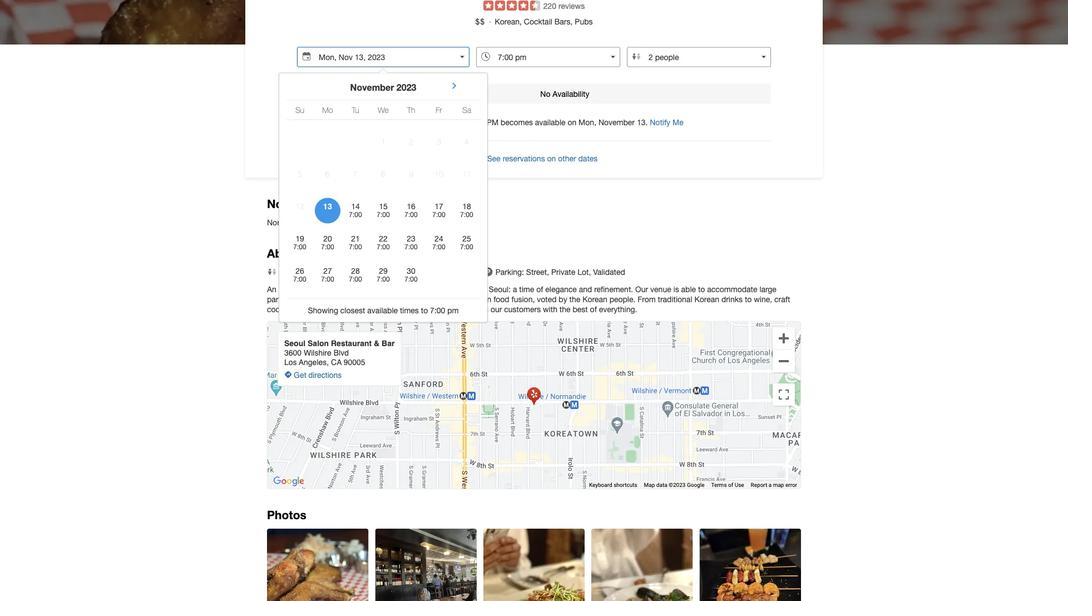 Task type: locate. For each thing, give the bounding box(es) containing it.
street,
[[527, 267, 550, 276]]

best
[[573, 305, 588, 314]]

1 horizontal spatial mon,
[[579, 117, 597, 127]]

fri nov 10, 2023 cell
[[426, 169, 452, 179]]

1 horizontal spatial korean
[[583, 295, 608, 304]]

tu
[[352, 105, 359, 114]]

12
[[296, 202, 304, 211]]

0 vertical spatial 13
[[340, 88, 350, 99]]

0 horizontal spatial and
[[302, 305, 316, 314]]

wine,
[[754, 295, 773, 304]]

3 row from the top
[[286, 166, 481, 191]]

in down finest
[[448, 305, 454, 314]]

the up "best"
[[570, 295, 581, 304]]

finest
[[446, 295, 465, 304]]

7:00 for 25
[[461, 243, 474, 251]]

see reservations on other dates link
[[297, 148, 772, 171]]

&
[[374, 339, 380, 348]]

get directions
[[294, 370, 342, 379]]

row containing 26
[[286, 262, 481, 288]]

the up private
[[372, 285, 383, 294]]

terms
[[712, 482, 727, 488]]

notify me link
[[650, 117, 684, 127]]

a left map
[[769, 482, 772, 488]]

fr
[[436, 105, 442, 114]]

food
[[494, 295, 510, 304]]

row group containing 1
[[286, 133, 481, 288]]

0 vertical spatial we
[[378, 105, 389, 114]]

0 horizontal spatial in
[[364, 285, 370, 294]]

7:00
[[470, 117, 485, 127], [349, 211, 362, 218], [377, 211, 390, 218], [405, 211, 418, 218], [433, 211, 446, 218], [461, 211, 474, 218], [294, 243, 307, 251], [321, 243, 334, 251], [349, 243, 362, 251], [377, 243, 390, 251], [405, 243, 418, 251], [433, 243, 446, 251], [461, 243, 474, 251], [294, 275, 307, 283], [321, 275, 334, 283], [349, 275, 362, 283], [377, 275, 390, 283], [405, 275, 418, 283], [430, 306, 446, 315]]

korean, cocktail bars, pubs
[[495, 17, 593, 26]]

30
[[407, 266, 416, 275]]

can
[[400, 117, 413, 127]]

15
[[379, 202, 388, 211]]

row
[[286, 100, 481, 119], [286, 133, 481, 159], [286, 166, 481, 191], [286, 198, 481, 224], [286, 230, 481, 256], [286, 262, 481, 288]]

no availability
[[541, 89, 590, 98]]

wed nov 8, 2023 cell
[[371, 169, 396, 179]]

1 korean from the left
[[467, 295, 492, 304]]

7:00 for 22
[[377, 243, 390, 251]]

showing closest available times to 7:00 pm
[[308, 306, 459, 315]]

0 vertical spatial and
[[579, 285, 593, 294]]

1 vertical spatial and
[[360, 295, 373, 304]]

and down company
[[302, 305, 316, 314]]

13 right nov
[[340, 88, 350, 99]]

available down no
[[535, 117, 566, 127]]

7:00 for 19
[[294, 243, 307, 251]]

2 row from the top
[[286, 133, 481, 159]]

18
[[463, 202, 471, 211]]

google
[[687, 482, 705, 488]]

17 7:00
[[433, 202, 446, 218]]

sun nov 12, 2023 cell
[[287, 201, 313, 211]]

november up tu
[[350, 82, 394, 92]]

the left 14
[[333, 197, 350, 210]]

time
[[520, 285, 535, 294]]

becomes
[[501, 117, 533, 127]]

about
[[267, 246, 301, 260]]

a
[[442, 117, 446, 127], [513, 285, 517, 294], [337, 305, 341, 314], [769, 482, 772, 488]]

on left other
[[548, 154, 556, 163]]

we up you
[[378, 105, 389, 114]]

20
[[324, 234, 332, 243]]

©2023
[[669, 482, 686, 488]]

past
[[463, 285, 478, 294]]

thu nov 9, 2023 cell
[[399, 169, 424, 179]]

2 horizontal spatial korean
[[695, 295, 720, 304]]

13.
[[637, 117, 648, 127]]

seoul:
[[489, 285, 511, 294]]

lot,
[[578, 267, 591, 276]]

13
[[340, 88, 350, 99], [324, 202, 332, 211]]

row containing 19
[[286, 230, 481, 256]]

receive
[[415, 117, 440, 127]]

directions
[[309, 370, 342, 379]]

for
[[301, 267, 310, 276]]

1 vertical spatial we
[[370, 305, 381, 314]]

blvd
[[334, 348, 349, 357]]

19
[[296, 234, 304, 243]]

great
[[357, 267, 376, 276]]

mon, up su
[[297, 88, 319, 99]]

cocktail
[[524, 17, 553, 26]]

7:00 for 21
[[349, 243, 362, 251]]

in down great
[[364, 285, 370, 294]]

november left the 13.
[[599, 117, 635, 127]]

map
[[644, 482, 655, 488]]

row group
[[286, 133, 481, 288]]

an atmosphere unmatched in the us, travel back to the past of seoul: a time of elegance and refinement. our venue is able to accommodate large parties, company dinners, and private events. la's finest korean food fusion, voted by the korean people. from traditional korean drinks to wine, craft cocktails, and even a full bar. we take responsibility in providing our customers with the best of everything.
[[267, 285, 791, 314]]

and down lot,
[[579, 285, 593, 294]]

0 vertical spatial november
[[350, 82, 394, 92]]

1 vertical spatial mon,
[[579, 117, 597, 127]]

2 vertical spatial and
[[302, 305, 316, 314]]

our
[[491, 305, 502, 314]]

icon image
[[528, 387, 554, 423], [528, 387, 541, 405]]

0 horizontal spatial 13
[[324, 202, 332, 211]]

24
[[435, 234, 444, 243]]

0 vertical spatial mon,
[[297, 88, 319, 99]]

atmosphere
[[279, 285, 320, 294]]

0 horizontal spatial on
[[548, 154, 556, 163]]

23
[[407, 234, 416, 243]]

0 horizontal spatial available
[[368, 306, 398, 315]]

row containing 1
[[286, 133, 481, 159]]

by
[[559, 295, 568, 304]]

1 row from the top
[[286, 100, 481, 119]]

13 right sun nov 12, 2023 'cell'
[[324, 202, 332, 211]]

30 7:00
[[405, 266, 418, 283]]

4 row from the top
[[286, 198, 481, 224]]

0 vertical spatial available
[[535, 117, 566, 127]]

the
[[333, 197, 350, 210], [372, 285, 383, 294], [450, 285, 461, 294], [570, 295, 581, 304], [560, 305, 571, 314]]

0 horizontal spatial mon,
[[297, 88, 319, 99]]

0 horizontal spatial korean
[[467, 295, 492, 304]]

1 vertical spatial november
[[599, 117, 635, 127]]

we right bar.
[[370, 305, 381, 314]]

sat nov 4, 2023 cell
[[454, 137, 480, 147]]

18 7:00
[[461, 202, 474, 218]]

3600
[[284, 348, 302, 357]]

on down availability
[[568, 117, 577, 127]]

1 horizontal spatial in
[[448, 305, 454, 314]]

we inside november 2023 grid
[[378, 105, 389, 114]]

korean up providing
[[467, 295, 492, 304]]

7:00 for 20
[[321, 243, 334, 251]]

photos
[[267, 508, 307, 522]]

unmatched
[[322, 285, 362, 294]]

1 vertical spatial 13
[[324, 202, 332, 211]]

full
[[343, 305, 353, 314]]

korean down able
[[695, 295, 720, 304]]

of right past
[[480, 285, 487, 294]]

6 row from the top
[[286, 262, 481, 288]]

0 vertical spatial in
[[364, 285, 370, 294]]

sa
[[463, 105, 471, 114]]

1 horizontal spatial on
[[568, 117, 577, 127]]

row containing 12
[[286, 198, 481, 224]]

0 horizontal spatial november
[[350, 82, 394, 92]]

28 7:00
[[349, 266, 362, 283]]

elegance
[[546, 285, 577, 294]]

get
[[294, 370, 307, 379]]

mon, down availability
[[579, 117, 597, 127]]

voted
[[537, 295, 557, 304]]

7:00 for 17
[[433, 211, 446, 218]]

to down accommodate large
[[745, 295, 752, 304]]

1 horizontal spatial available
[[535, 117, 566, 127]]

to right times
[[421, 306, 428, 315]]

thu nov 2, 2023 cell
[[399, 137, 424, 147]]

20 7:00
[[321, 234, 334, 251]]

photo of seoul salon restaurant & bar - los angeles, ca, us. seafood cream pasta. make a reservation. image
[[592, 529, 693, 601]]

7:00 for 28
[[349, 275, 362, 283]]

terms of use
[[712, 482, 745, 488]]

25 7:00
[[461, 234, 474, 251]]

mon,
[[297, 88, 319, 99], [579, 117, 597, 127]]

sat nov 11, 2023 cell
[[454, 169, 480, 179]]

available down private
[[368, 306, 398, 315]]

90005
[[344, 358, 366, 366]]

29
[[379, 266, 388, 275]]

photo of seoul salon restaurant & bar - los angeles, ca, us. traditional korean fried chicken. make a reservation. image
[[267, 529, 369, 601]]

4.5 star rating image
[[484, 1, 540, 11]]

korean up "best"
[[583, 295, 608, 304]]

customers
[[505, 305, 541, 314]]

1 horizontal spatial november
[[599, 117, 635, 127]]

notify
[[650, 117, 671, 127]]

1 vertical spatial on
[[548, 154, 556, 163]]

5 row from the top
[[286, 230, 481, 256]]

great date spot
[[357, 267, 414, 276]]

and up bar.
[[360, 295, 373, 304]]



Task type: vqa. For each thing, say whether or not it's contained in the screenshot.
google image
yes



Task type: describe. For each thing, give the bounding box(es) containing it.
seoul
[[284, 339, 306, 348]]

23 7:00
[[405, 234, 418, 251]]

$$
[[476, 17, 486, 26]]

parties,
[[267, 295, 293, 304]]

2 horizontal spatial and
[[579, 285, 593, 294]]

we inside an atmosphere unmatched in the us, travel back to the past of seoul: a time of elegance and refinement. our venue is able to accommodate large parties, company dinners, and private events. la's finest korean food fusion, voted by the korean people. from traditional korean drinks to wine, craft cocktails, and even a full bar. we take responsibility in providing our customers with the best of everything.
[[370, 305, 381, 314]]

1 horizontal spatial and
[[360, 295, 373, 304]]

from
[[638, 295, 656, 304]]

fusion,
[[512, 295, 535, 304]]

see
[[488, 154, 501, 163]]

26 7:00
[[294, 266, 307, 283]]

0 vertical spatial on
[[568, 117, 577, 127]]

to right able
[[699, 285, 706, 294]]

keyboard
[[589, 482, 613, 488]]

validated
[[594, 267, 626, 276]]

photo of seoul salon restaurant & bar - los angeles, ca, us. stirfried coconut shrimp. make a reservation. image
[[484, 529, 585, 601]]

7:00 for 26
[[294, 275, 307, 283]]

7:00 for 14
[[349, 211, 362, 218]]

22
[[379, 234, 388, 243]]

other
[[559, 154, 577, 163]]

angeles,
[[299, 358, 329, 366]]

accommodate large
[[708, 285, 777, 294]]

see reservations on other dates
[[488, 154, 598, 163]]

su
[[296, 105, 305, 114]]

data
[[657, 482, 668, 488]]

november 2023
[[350, 82, 417, 92]]

la's
[[428, 295, 444, 304]]

1 vertical spatial in
[[448, 305, 454, 314]]

7:00 for 18
[[461, 211, 474, 218]]

pm
[[487, 117, 499, 127]]

19 7:00
[[294, 234, 307, 251]]

you
[[385, 117, 398, 127]]

7
[[354, 169, 358, 178]]

pubs
[[575, 17, 593, 26]]

take
[[383, 305, 398, 314]]

1 vertical spatial available
[[368, 306, 398, 315]]

of up voted
[[537, 285, 544, 294]]

none
[[267, 218, 286, 227]]

fri nov 3, 2023 cell
[[426, 137, 452, 147]]

korean,
[[495, 17, 522, 26]]

a left time
[[513, 285, 517, 294]]

22 7:00
[[377, 234, 390, 251]]

november inside grid
[[350, 82, 394, 92]]

4
[[465, 137, 469, 146]]

private
[[552, 267, 576, 276]]

google image
[[271, 474, 307, 489]]

events.
[[401, 295, 426, 304]]

14 7:00
[[349, 202, 362, 218]]

refinement.
[[595, 285, 634, 294]]

the up finest
[[450, 285, 461, 294]]

2
[[409, 137, 414, 146]]

private
[[375, 295, 399, 304]]

pm
[[448, 306, 459, 315]]

28
[[351, 266, 360, 275]]

venue
[[651, 285, 672, 294]]

7:00 for 30
[[405, 275, 418, 283]]

mon nov 6, 2023 cell
[[315, 169, 341, 179]]

report
[[751, 482, 768, 488]]

good for groups
[[279, 267, 338, 276]]

sun nov 5, 2023 cell
[[287, 169, 313, 179]]

13 inside row
[[324, 202, 332, 211]]

company
[[295, 295, 328, 304]]

7:00 for 27
[[321, 275, 334, 283]]

photo of seoul salon restaurant & bar - los angeles, ca, us. all skewers (모듬) combo + beer, perfect for the duo @surrea1ity. make a reservation. image
[[700, 529, 802, 601]]

keyboard shortcuts
[[589, 482, 638, 488]]

parking:
[[496, 267, 524, 276]]

7:00 for 29
[[377, 275, 390, 283]]

november 2023 grid
[[286, 73, 481, 295]]

9
[[409, 169, 414, 178]]

salon
[[308, 339, 329, 348]]

map region
[[145, 259, 858, 544]]

the down by
[[560, 305, 571, 314]]

map
[[774, 482, 785, 488]]

3 korean from the left
[[695, 295, 720, 304]]

reviews
[[559, 1, 585, 11]]

24 7:00
[[433, 234, 446, 251]]

availability
[[553, 89, 590, 98]]

terms of use link
[[712, 482, 745, 488]]

of left use
[[729, 482, 734, 488]]

keyboard shortcuts button
[[589, 481, 638, 489]]

Select a date text field
[[297, 47, 470, 67]]

ca
[[331, 358, 342, 366]]

to up la's
[[441, 285, 448, 294]]

16 7:00
[[405, 202, 418, 218]]

7:00 for 16
[[405, 211, 418, 218]]

people.
[[610, 295, 636, 304]]

7:00 for 15
[[377, 211, 390, 218]]

closest
[[341, 306, 365, 315]]

row containing 5
[[286, 166, 481, 191]]

nov
[[321, 88, 338, 99]]

17
[[435, 202, 444, 211]]

2023
[[397, 82, 417, 92]]

a left full
[[337, 305, 341, 314]]

text
[[448, 117, 461, 127]]

wed nov 1, 2023 cell
[[371, 137, 396, 147]]

from
[[303, 197, 329, 210]]

tue nov 7, 2023 cell
[[343, 169, 369, 179]]

7:00 for 24
[[433, 243, 446, 251]]

drinks
[[722, 295, 743, 304]]

parking: street, private lot, validated
[[496, 267, 626, 276]]

row containing su
[[286, 100, 481, 119]]

showing
[[308, 306, 338, 315]]

of right "best"
[[590, 305, 597, 314]]

us,
[[385, 285, 398, 294]]

27
[[324, 266, 332, 275]]

mo
[[323, 105, 333, 114]]

25
[[463, 234, 471, 243]]

wilshire
[[304, 348, 332, 357]]

use
[[735, 482, 745, 488]]

photo of seoul salon restaurant & bar - los angeles, ca, us. bar. make a reservation. image
[[375, 529, 477, 601]]

7:00 for 23
[[405, 243, 418, 251]]

a left the text
[[442, 117, 446, 127]]

27 7:00
[[321, 266, 334, 283]]

groups
[[313, 267, 338, 276]]

business
[[354, 197, 404, 210]]

10
[[435, 169, 444, 178]]

16
[[407, 202, 416, 211]]

1 horizontal spatial 13
[[340, 88, 350, 99]]

5
[[298, 169, 302, 178]]

220 reviews
[[544, 1, 585, 11]]

no
[[541, 89, 551, 98]]

2 korean from the left
[[583, 295, 608, 304]]



